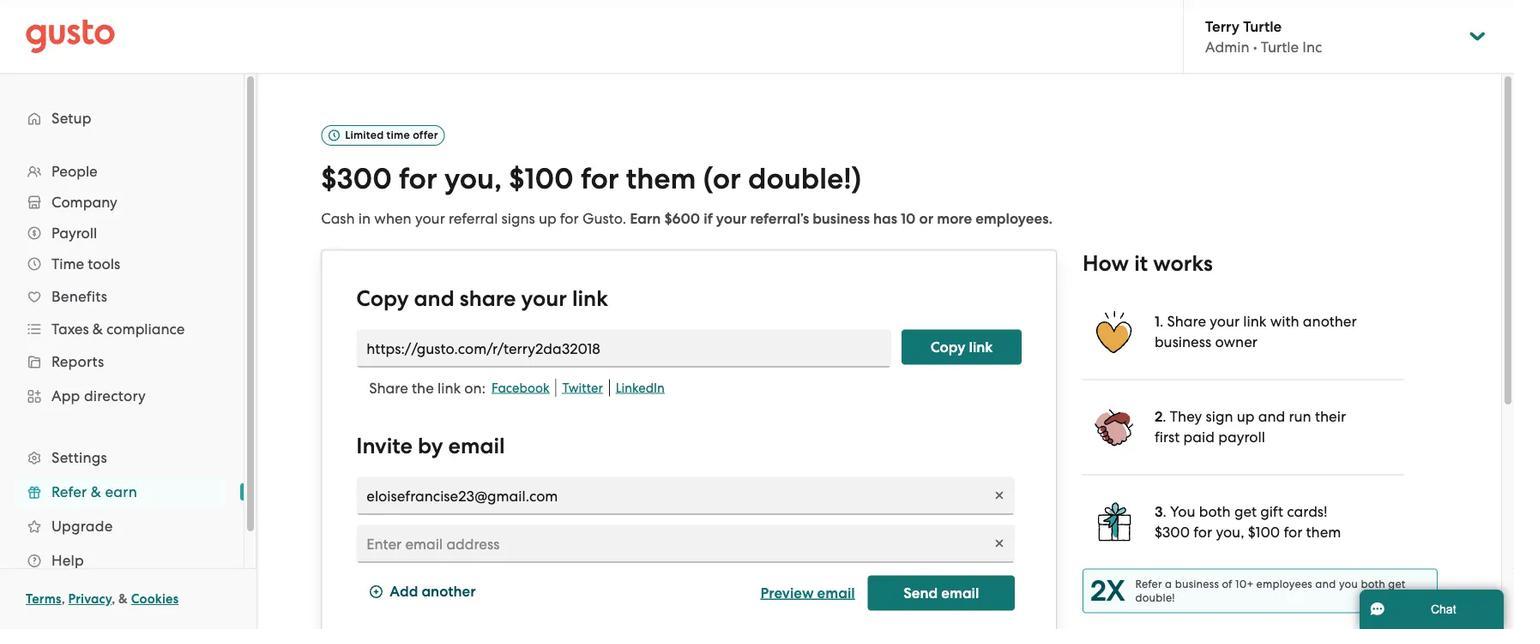 Task type: vqa. For each thing, say whether or not it's contained in the screenshot.
you'll
no



Task type: describe. For each thing, give the bounding box(es) containing it.
for down you
[[1194, 524, 1213, 541]]

terms
[[26, 592, 61, 608]]

1 . share your link with another business owner
[[1155, 313, 1357, 351]]

refer & earn link
[[17, 477, 227, 508]]

copy link
[[931, 338, 993, 356]]

module__icon___slcit image inside add another 'button'
[[369, 586, 383, 599]]

both inside refer a business of 10+ employees and you both get double!
[[1361, 578, 1386, 591]]

1 vertical spatial module__icon___slcit image
[[993, 537, 1006, 551]]

0 vertical spatial module__icon___slcit image
[[993, 489, 1006, 503]]

home image
[[26, 19, 115, 54]]

earn
[[105, 484, 137, 501]]

referral
[[449, 210, 498, 227]]

payroll button
[[17, 218, 227, 249]]

privacy link
[[68, 592, 112, 608]]

2 vertical spatial &
[[118, 592, 128, 608]]

0 vertical spatial you,
[[444, 161, 502, 196]]

3 . you both get gift cards! $300 for you, $100 for them
[[1155, 503, 1341, 541]]

upgrade
[[51, 518, 113, 535]]

another inside 1 . share your link with another business owner
[[1303, 313, 1357, 330]]

app directory link
[[17, 381, 227, 412]]

refer for refer & earn
[[51, 484, 87, 501]]

gift
[[1261, 503, 1284, 520]]

refer & earn
[[51, 484, 137, 501]]

twitter button
[[556, 380, 610, 397]]

link inside button
[[969, 338, 993, 356]]

refer for refer a business of 10+ employees and you both get double!
[[1136, 578, 1162, 591]]

cookies button
[[131, 589, 179, 610]]

& for compliance
[[93, 321, 103, 338]]

double!)
[[748, 161, 862, 196]]

compliance
[[106, 321, 185, 338]]

earn
[[630, 210, 661, 228]]

copy for copy link
[[931, 338, 966, 356]]

limited
[[345, 129, 384, 142]]

•
[[1253, 38, 1258, 56]]

paid
[[1184, 429, 1215, 446]]

time
[[51, 256, 84, 273]]

their
[[1315, 408, 1346, 425]]

employees.
[[976, 210, 1053, 228]]

run
[[1289, 408, 1312, 425]]

copy link button
[[902, 330, 1022, 365]]

company button
[[17, 187, 227, 218]]

list containing people
[[0, 156, 244, 578]]

for inside cash in when your referral signs up for gusto. earn $600 if your referral's business has 10 or more employees.
[[560, 210, 579, 227]]

first
[[1155, 429, 1180, 446]]

tools
[[88, 256, 120, 273]]

offer
[[413, 129, 438, 142]]

has
[[873, 210, 898, 228]]

settings link
[[17, 443, 227, 474]]

when
[[374, 210, 412, 227]]

link inside 1 . share your link with another business owner
[[1244, 313, 1267, 330]]

payroll
[[51, 225, 97, 242]]

they
[[1170, 408, 1202, 425]]

limited time offer
[[345, 129, 438, 142]]

reports link
[[17, 347, 227, 378]]

signs
[[502, 210, 535, 227]]

setup
[[51, 110, 92, 127]]

how it works
[[1083, 250, 1213, 277]]

admin
[[1206, 38, 1250, 56]]

taxes & compliance
[[51, 321, 185, 338]]

cash in when your referral signs up for gusto. earn $600 if your referral's business has 10 or more employees.
[[321, 210, 1053, 228]]

refer a business of 10+ employees and you both get double!
[[1136, 578, 1406, 605]]

facebook button
[[486, 380, 556, 397]]

copy for copy and share your link
[[356, 286, 409, 312]]

add another button
[[369, 576, 476, 611]]

share the link on: facebook
[[369, 380, 550, 397]]

copy and share your link
[[356, 286, 608, 312]]

0 vertical spatial business
[[813, 210, 870, 228]]

0 horizontal spatial $300
[[321, 161, 392, 196]]

terry
[[1206, 17, 1240, 35]]

chat
[[1431, 603, 1457, 617]]

chat button
[[1360, 590, 1504, 630]]

help link
[[17, 546, 227, 577]]

share
[[460, 286, 516, 312]]

terry turtle admin • turtle inc
[[1206, 17, 1323, 56]]

employees
[[1257, 578, 1313, 591]]

and inside refer a business of 10+ employees and you both get double!
[[1316, 578, 1336, 591]]

1 vertical spatial turtle
[[1261, 38, 1299, 56]]

people
[[51, 163, 98, 180]]

or
[[919, 210, 934, 228]]

you
[[1339, 578, 1358, 591]]

in
[[359, 210, 371, 227]]

0 vertical spatial turtle
[[1243, 17, 1282, 35]]

app
[[51, 388, 80, 405]]

2
[[1155, 408, 1163, 425]]

another inside 'button'
[[422, 584, 476, 601]]

3
[[1155, 503, 1163, 521]]

10+
[[1236, 578, 1254, 591]]

0 horizontal spatial $100
[[509, 161, 574, 196]]



Task type: locate. For each thing, give the bounding box(es) containing it.
1 vertical spatial .
[[1163, 408, 1167, 425]]

share right "1"
[[1167, 313, 1206, 330]]

email inside 'button'
[[817, 585, 855, 602]]

0 vertical spatial $300
[[321, 161, 392, 196]]

business inside refer a business of 10+ employees and you both get double!
[[1175, 578, 1219, 591]]

privacy
[[68, 592, 112, 608]]

how
[[1083, 250, 1129, 277]]

. right an illustration of a heart image
[[1160, 313, 1164, 330]]

get inside refer a business of 10+ employees and you both get double!
[[1389, 578, 1406, 591]]

get inside 3 . you both get gift cards! $300 for you, $100 for them
[[1235, 503, 1257, 520]]

turtle right • at the top right of the page
[[1261, 38, 1299, 56]]

1 vertical spatial share
[[369, 380, 408, 397]]

them down 'cards!'
[[1306, 524, 1341, 541]]

0 vertical spatial and
[[414, 286, 455, 312]]

linkedin button
[[610, 380, 671, 397]]

cards!
[[1287, 503, 1328, 520]]

1 vertical spatial another
[[422, 584, 476, 601]]

0 vertical spatial get
[[1235, 503, 1257, 520]]

0 horizontal spatial and
[[414, 286, 455, 312]]

if
[[704, 210, 713, 228]]

for up gusto.
[[581, 161, 619, 196]]

up inside 2 . they sign up and run their first paid payroll
[[1237, 408, 1255, 425]]

0 horizontal spatial them
[[626, 161, 696, 196]]

& right taxes at the bottom of the page
[[93, 321, 103, 338]]

you, inside 3 . you both get gift cards! $300 for you, $100 for them
[[1216, 524, 1245, 541]]

0 horizontal spatial get
[[1235, 503, 1257, 520]]

preview
[[761, 585, 814, 602]]

None field
[[356, 330, 892, 368]]

an illustration of a heart image
[[1093, 311, 1136, 354]]

link
[[572, 286, 608, 312], [1244, 313, 1267, 330], [969, 338, 993, 356], [438, 380, 461, 397]]

1 horizontal spatial you,
[[1216, 524, 1245, 541]]

terms link
[[26, 592, 61, 608]]

1 vertical spatial you,
[[1216, 524, 1245, 541]]

0 vertical spatial $100
[[509, 161, 574, 196]]

1 , from the left
[[61, 592, 65, 608]]

1 vertical spatial up
[[1237, 408, 1255, 425]]

with
[[1271, 313, 1300, 330]]

an illustration of a handshake image
[[1093, 406, 1136, 449]]

your inside 1 . share your link with another business owner
[[1210, 313, 1240, 330]]

for down 'cards!'
[[1284, 524, 1303, 541]]

0 horizontal spatial email
[[448, 433, 505, 459]]

your right the share
[[521, 286, 567, 312]]

0 horizontal spatial both
[[1199, 503, 1231, 520]]

.
[[1160, 313, 1164, 330], [1163, 408, 1167, 425], [1163, 503, 1167, 520]]

10
[[901, 210, 916, 228]]

facebook
[[492, 380, 550, 395]]

you,
[[444, 161, 502, 196], [1216, 524, 1245, 541]]

for
[[399, 161, 437, 196], [581, 161, 619, 196], [560, 210, 579, 227], [1194, 524, 1213, 541], [1284, 524, 1303, 541]]

time tools button
[[17, 249, 227, 280]]

your up owner
[[1210, 313, 1240, 330]]

get
[[1235, 503, 1257, 520], [1389, 578, 1406, 591]]

setup link
[[17, 103, 227, 134]]

1 horizontal spatial $100
[[1248, 524, 1280, 541]]

1 horizontal spatial email
[[817, 585, 855, 602]]

0 vertical spatial up
[[539, 210, 557, 227]]

1 vertical spatial $100
[[1248, 524, 1280, 541]]

help
[[51, 553, 84, 570]]

add another
[[390, 584, 476, 601]]

. for 1
[[1160, 313, 1164, 330]]

them inside 3 . you both get gift cards! $300 for you, $100 for them
[[1306, 524, 1341, 541]]

of
[[1222, 578, 1233, 591]]

share left the
[[369, 380, 408, 397]]

refer down settings
[[51, 484, 87, 501]]

taxes
[[51, 321, 89, 338]]

1 vertical spatial refer
[[1136, 578, 1162, 591]]

email for send email
[[942, 585, 979, 602]]

it
[[1135, 250, 1148, 277]]

them
[[626, 161, 696, 196], [1306, 524, 1341, 541]]

email inside button
[[942, 585, 979, 602]]

refer up double!
[[1136, 578, 1162, 591]]

app directory
[[51, 388, 146, 405]]

another right with
[[1303, 313, 1357, 330]]

you, up referral
[[444, 161, 502, 196]]

& inside dropdown button
[[93, 321, 103, 338]]

1 vertical spatial copy
[[931, 338, 966, 356]]

2 horizontal spatial email
[[942, 585, 979, 602]]

1 horizontal spatial refer
[[1136, 578, 1162, 591]]

benefits
[[51, 288, 107, 305]]

2 . they sign up and run their first paid payroll
[[1155, 408, 1346, 446]]

$100 inside 3 . you both get gift cards! $300 for you, $100 for them
[[1248, 524, 1280, 541]]

. inside 1 . share your link with another business owner
[[1160, 313, 1164, 330]]

refer inside refer & earn link
[[51, 484, 87, 501]]

2 vertical spatial .
[[1163, 503, 1167, 520]]

0 vertical spatial refer
[[51, 484, 87, 501]]

1 vertical spatial and
[[1259, 408, 1286, 425]]

send
[[904, 585, 938, 602]]

2x list
[[1083, 284, 1438, 614]]

inc
[[1303, 38, 1323, 56]]

2x
[[1091, 574, 1125, 609]]

twitter
[[562, 380, 603, 395]]

up right signs
[[539, 210, 557, 227]]

time
[[387, 129, 410, 142]]

$300 up in
[[321, 161, 392, 196]]

reports
[[51, 354, 104, 371]]

1 vertical spatial both
[[1361, 578, 1386, 591]]

1 horizontal spatial and
[[1259, 408, 1286, 425]]

0 vertical spatial .
[[1160, 313, 1164, 330]]

0 horizontal spatial up
[[539, 210, 557, 227]]

1 vertical spatial $300
[[1155, 524, 1190, 541]]

gusto navigation element
[[0, 74, 244, 606]]

gusto.
[[583, 210, 626, 227]]

& left "earn"
[[91, 484, 101, 501]]

business down "1"
[[1155, 334, 1212, 351]]

preview email button
[[761, 576, 855, 611]]

business right a
[[1175, 578, 1219, 591]]

email for preview email
[[817, 585, 855, 602]]

business left has
[[813, 210, 870, 228]]

your inside cash in when your referral signs up for gusto. earn $600 if your referral's business has 10 or more employees.
[[415, 210, 445, 227]]

0 vertical spatial another
[[1303, 313, 1357, 330]]

2 , from the left
[[112, 592, 115, 608]]

0 vertical spatial &
[[93, 321, 103, 338]]

works
[[1153, 250, 1213, 277]]

and left the share
[[414, 286, 455, 312]]

taxes & compliance button
[[17, 314, 227, 345]]

time tools
[[51, 256, 120, 273]]

1
[[1155, 313, 1160, 330]]

(or
[[703, 161, 741, 196]]

benefits link
[[17, 281, 227, 312]]

0 vertical spatial share
[[1167, 313, 1206, 330]]

by
[[418, 433, 443, 459]]

1 horizontal spatial share
[[1167, 313, 1206, 330]]

0 horizontal spatial you,
[[444, 161, 502, 196]]

1 horizontal spatial ,
[[112, 592, 115, 608]]

0 vertical spatial enter email address email field
[[356, 477, 1015, 515]]

turtle up • at the top right of the page
[[1243, 17, 1282, 35]]

share inside 1 . share your link with another business owner
[[1167, 313, 1206, 330]]

2 enter email address email field from the top
[[356, 525, 1015, 563]]

up up payroll
[[1237, 408, 1255, 425]]

0 vertical spatial copy
[[356, 286, 409, 312]]

refer inside refer a business of 10+ employees and you both get double!
[[1136, 578, 1162, 591]]

people button
[[17, 156, 227, 187]]

& left cookies
[[118, 592, 128, 608]]

your for cash in when your referral signs up for gusto. earn $600 if your referral's business has 10 or more employees.
[[415, 210, 445, 227]]

1 vertical spatial them
[[1306, 524, 1341, 541]]

send email
[[904, 585, 979, 602]]

refer
[[51, 484, 87, 501], [1136, 578, 1162, 591]]

both right you
[[1199, 503, 1231, 520]]

. left you
[[1163, 503, 1167, 520]]

$300 for you, $100 for them (or double!)
[[321, 161, 862, 196]]

. up first
[[1163, 408, 1167, 425]]

&
[[93, 321, 103, 338], [91, 484, 101, 501], [118, 592, 128, 608]]

1 horizontal spatial $300
[[1155, 524, 1190, 541]]

1 vertical spatial get
[[1389, 578, 1406, 591]]

directory
[[84, 388, 146, 405]]

sign
[[1206, 408, 1234, 425]]

an illustration of a gift image
[[1093, 501, 1136, 543]]

and left run
[[1259, 408, 1286, 425]]

for down offer
[[399, 161, 437, 196]]

email right preview
[[817, 585, 855, 602]]

get right you at the right
[[1389, 578, 1406, 591]]

$100 up signs
[[509, 161, 574, 196]]

list
[[0, 156, 244, 578]]

module__icon___slcit image
[[993, 489, 1006, 503], [993, 537, 1006, 551], [369, 586, 383, 599]]

your right the when on the top of the page
[[415, 210, 445, 227]]

2 vertical spatial and
[[1316, 578, 1336, 591]]

0 horizontal spatial ,
[[61, 592, 65, 608]]

2 vertical spatial module__icon___slcit image
[[369, 586, 383, 599]]

. inside 2 . they sign up and run their first paid payroll
[[1163, 408, 1167, 425]]

0 horizontal spatial another
[[422, 584, 476, 601]]

business inside 1 . share your link with another business owner
[[1155, 334, 1212, 351]]

$300 down you
[[1155, 524, 1190, 541]]

copy inside button
[[931, 338, 966, 356]]

2 vertical spatial business
[[1175, 578, 1219, 591]]

your for copy and share your link
[[521, 286, 567, 312]]

2 horizontal spatial and
[[1316, 578, 1336, 591]]

a
[[1165, 578, 1172, 591]]

up inside cash in when your referral signs up for gusto. earn $600 if your referral's business has 10 or more employees.
[[539, 210, 557, 227]]

& for earn
[[91, 484, 101, 501]]

$300
[[321, 161, 392, 196], [1155, 524, 1190, 541]]

and inside 2 . they sign up and run their first paid payroll
[[1259, 408, 1286, 425]]

enter email address email field for middle module__icon___slcit
[[356, 525, 1015, 563]]

invite by email
[[356, 433, 505, 459]]

add
[[390, 584, 418, 601]]

0 vertical spatial them
[[626, 161, 696, 196]]

enter email address email field for the top module__icon___slcit
[[356, 477, 1015, 515]]

and left you at the right
[[1316, 578, 1336, 591]]

. for 2
[[1163, 408, 1167, 425]]

both inside 3 . you both get gift cards! $300 for you, $100 for them
[[1199, 503, 1231, 520]]

company
[[51, 194, 117, 211]]

1 horizontal spatial them
[[1306, 524, 1341, 541]]

owner
[[1215, 334, 1258, 351]]

the
[[412, 380, 434, 397]]

email right send
[[942, 585, 979, 602]]

1 horizontal spatial get
[[1389, 578, 1406, 591]]

0 horizontal spatial share
[[369, 380, 408, 397]]

, left privacy
[[61, 592, 65, 608]]

on:
[[465, 380, 486, 397]]

cash
[[321, 210, 355, 227]]

get left gift
[[1235, 503, 1257, 520]]

another right add
[[422, 584, 476, 601]]

and
[[414, 286, 455, 312], [1259, 408, 1286, 425], [1316, 578, 1336, 591]]

1 vertical spatial enter email address email field
[[356, 525, 1015, 563]]

linkedin
[[616, 380, 665, 395]]

another
[[1303, 313, 1357, 330], [422, 584, 476, 601]]

1 enter email address email field from the top
[[356, 477, 1015, 515]]

upgrade link
[[17, 511, 227, 542]]

$100
[[509, 161, 574, 196], [1248, 524, 1280, 541]]

$300 inside 3 . you both get gift cards! $300 for you, $100 for them
[[1155, 524, 1190, 541]]

$100 down gift
[[1248, 524, 1280, 541]]

1 horizontal spatial up
[[1237, 408, 1255, 425]]

both right you at the right
[[1361, 578, 1386, 591]]

Enter email address email field
[[356, 477, 1015, 515], [356, 525, 1015, 563]]

email right by
[[448, 433, 505, 459]]

them up earn
[[626, 161, 696, 196]]

both
[[1199, 503, 1231, 520], [1361, 578, 1386, 591]]

copy
[[356, 286, 409, 312], [931, 338, 966, 356]]

terms , privacy , & cookies
[[26, 592, 179, 608]]

you, up of on the right
[[1216, 524, 1245, 541]]

1 vertical spatial business
[[1155, 334, 1212, 351]]

for left gusto.
[[560, 210, 579, 227]]

0 horizontal spatial copy
[[356, 286, 409, 312]]

0 horizontal spatial refer
[[51, 484, 87, 501]]

invite
[[356, 433, 413, 459]]

. inside 3 . you both get gift cards! $300 for you, $100 for them
[[1163, 503, 1167, 520]]

, down help link
[[112, 592, 115, 608]]

1 horizontal spatial another
[[1303, 313, 1357, 330]]

business
[[813, 210, 870, 228], [1155, 334, 1212, 351], [1175, 578, 1219, 591]]

your right if
[[716, 210, 747, 228]]

your for 1 . share your link with another business owner
[[1210, 313, 1240, 330]]

0 vertical spatial both
[[1199, 503, 1231, 520]]

1 horizontal spatial both
[[1361, 578, 1386, 591]]

1 vertical spatial &
[[91, 484, 101, 501]]

1 horizontal spatial copy
[[931, 338, 966, 356]]

you
[[1170, 503, 1196, 520]]



